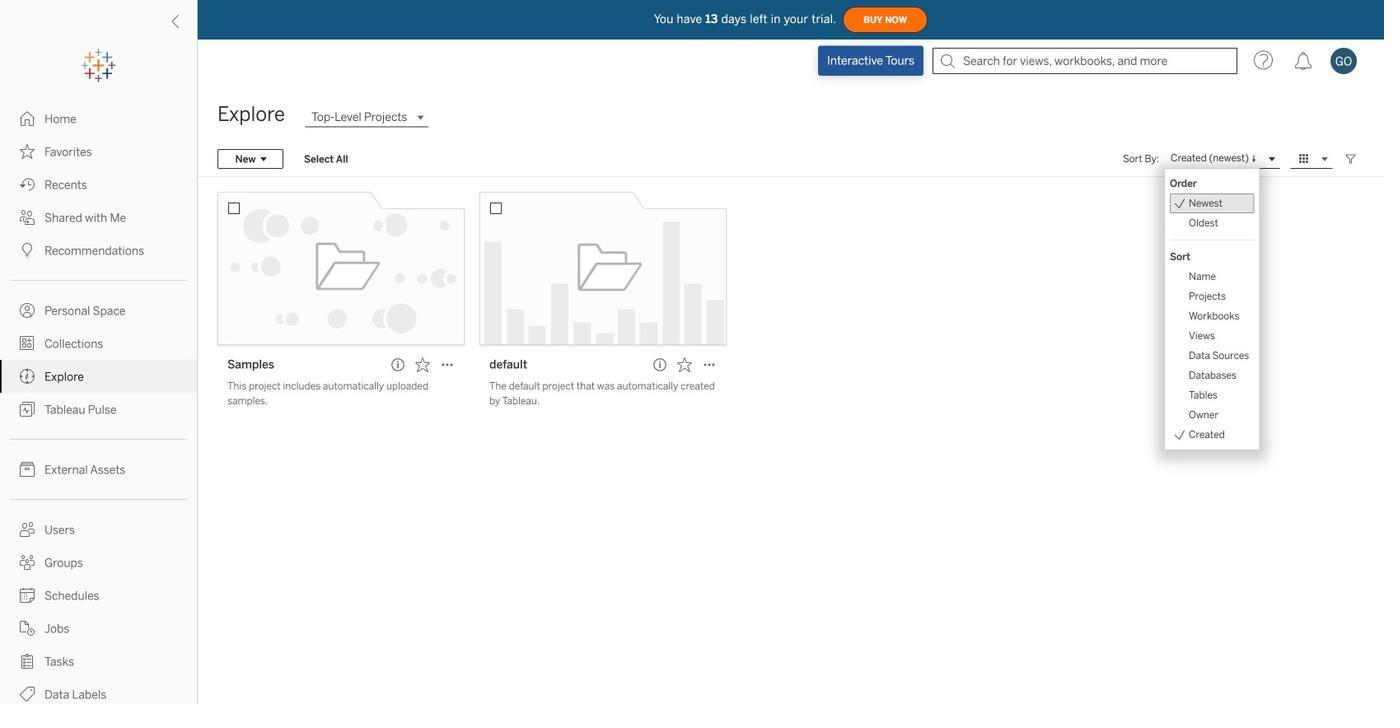 Task type: locate. For each thing, give the bounding box(es) containing it.
menu
[[1166, 169, 1260, 450]]

grid view image
[[1297, 152, 1312, 166]]

0 vertical spatial group
[[1170, 174, 1255, 233]]

checkbox item
[[1170, 194, 1255, 213]]

group
[[1170, 174, 1255, 233], [1170, 247, 1255, 445]]

1 vertical spatial group
[[1170, 247, 1255, 445]]



Task type: describe. For each thing, give the bounding box(es) containing it.
navigation panel element
[[0, 49, 197, 705]]

main navigation. press the up and down arrow keys to access links. element
[[0, 102, 197, 705]]

default image
[[480, 192, 727, 345]]

2 group from the top
[[1170, 247, 1255, 445]]

1 group from the top
[[1170, 174, 1255, 233]]

Search for views, workbooks, and more text field
[[933, 48, 1238, 74]]

samples image
[[218, 192, 465, 345]]



Task type: vqa. For each thing, say whether or not it's contained in the screenshot.
the top group
yes



